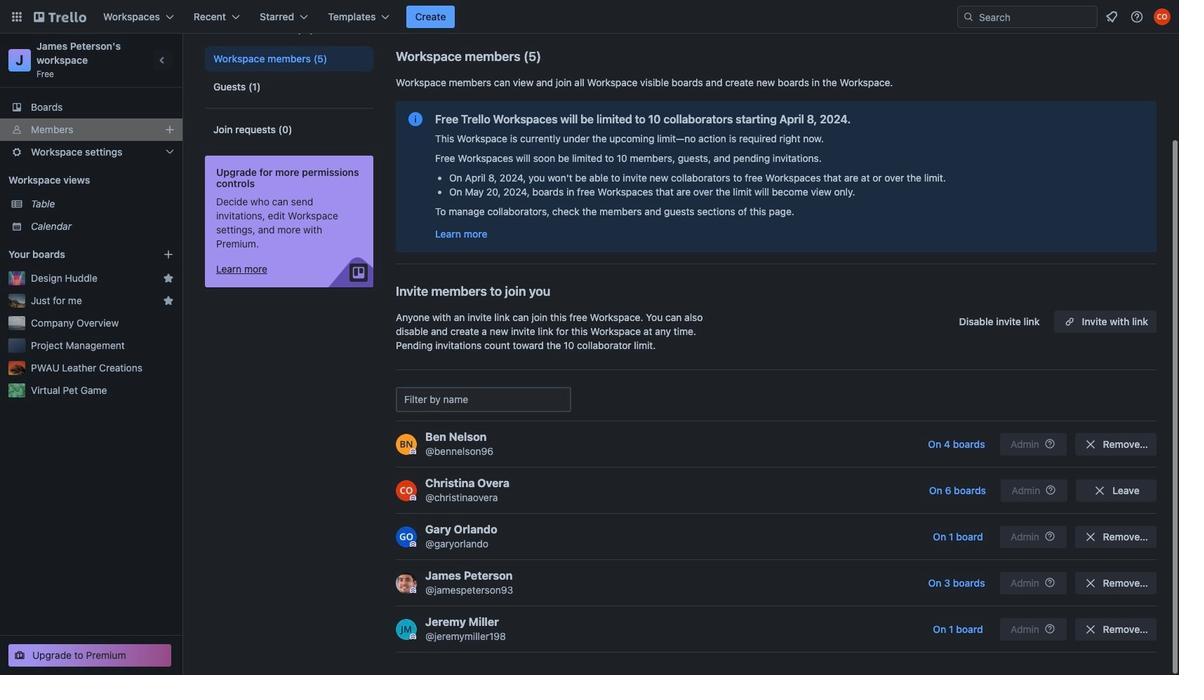 Task type: vqa. For each thing, say whether or not it's contained in the screenshot.
leftmost Greg Robinson (gregrobinson96) image
no



Task type: describe. For each thing, give the bounding box(es) containing it.
back to home image
[[34, 6, 86, 28]]

Filter by name text field
[[396, 387, 571, 413]]

0 notifications image
[[1103, 8, 1120, 25]]

search image
[[963, 11, 974, 22]]

this member is an admin of this workspace. image for gary orlando (garyorlando) image
[[410, 541, 416, 548]]

1 starred icon image from the top
[[163, 273, 174, 284]]

1 vertical spatial christina overa (christinaovera) image
[[396, 480, 417, 501]]

this member is an admin of this workspace. image for ben nelson (bennelson96) icon
[[410, 449, 416, 455]]



Task type: locate. For each thing, give the bounding box(es) containing it.
primary element
[[0, 0, 1179, 34]]

ben nelson (bennelson96) image
[[396, 434, 417, 455]]

3 this member is an admin of this workspace. image from the top
[[410, 541, 416, 548]]

open information menu image
[[1130, 10, 1144, 24]]

starred icon image
[[163, 273, 174, 284], [163, 295, 174, 307]]

0 vertical spatial this member is an admin of this workspace. image
[[410, 449, 416, 455]]

jeremy miller (jeremymiller198) image
[[396, 619, 417, 640]]

christina overa (christinaovera) image
[[1154, 8, 1171, 25], [396, 480, 417, 501]]

christina overa (christinaovera) image inside primary element
[[1154, 8, 1171, 25]]

0 vertical spatial christina overa (christinaovera) image
[[1154, 8, 1171, 25]]

0 horizontal spatial christina overa (christinaovera) image
[[396, 480, 417, 501]]

christina overa (christinaovera) image right open information menu icon
[[1154, 8, 1171, 25]]

christina overa (christinaovera) image down ben nelson (bennelson96) icon
[[396, 480, 417, 501]]

2 this member is an admin of this workspace. image from the top
[[410, 634, 416, 640]]

this member is an admin of this workspace. image up 'jeremy miller (jeremymiller198)' icon
[[410, 588, 416, 594]]

1 vertical spatial starred icon image
[[163, 295, 174, 307]]

2 this member is an admin of this workspace. image from the top
[[410, 495, 416, 501]]

2 starred icon image from the top
[[163, 295, 174, 307]]

this member is an admin of this workspace. image
[[410, 588, 416, 594], [410, 634, 416, 640]]

this member is an admin of this workspace. image for james peterson (jamespeterson93) image
[[410, 588, 416, 594]]

1 this member is an admin of this workspace. image from the top
[[410, 449, 416, 455]]

2 vertical spatial this member is an admin of this workspace. image
[[410, 541, 416, 548]]

add board image
[[163, 249, 174, 260]]

this member is an admin of this workspace. image down james peterson (jamespeterson93) image
[[410, 634, 416, 640]]

Search field
[[974, 7, 1097, 27]]

your boards with 6 items element
[[8, 246, 142, 263]]

james peterson (jamespeterson93) image
[[396, 573, 417, 594]]

1 vertical spatial this member is an admin of this workspace. image
[[410, 634, 416, 640]]

this member is an admin of this workspace. image for 'jeremy miller (jeremymiller198)' icon
[[410, 634, 416, 640]]

workspace navigation collapse icon image
[[153, 51, 173, 70]]

1 this member is an admin of this workspace. image from the top
[[410, 588, 416, 594]]

gary orlando (garyorlando) image
[[396, 527, 417, 548]]

0 vertical spatial this member is an admin of this workspace. image
[[410, 588, 416, 594]]

1 horizontal spatial christina overa (christinaovera) image
[[1154, 8, 1171, 25]]

0 vertical spatial starred icon image
[[163, 273, 174, 284]]

1 vertical spatial this member is an admin of this workspace. image
[[410, 495, 416, 501]]

this member is an admin of this workspace. image
[[410, 449, 416, 455], [410, 495, 416, 501], [410, 541, 416, 548]]



